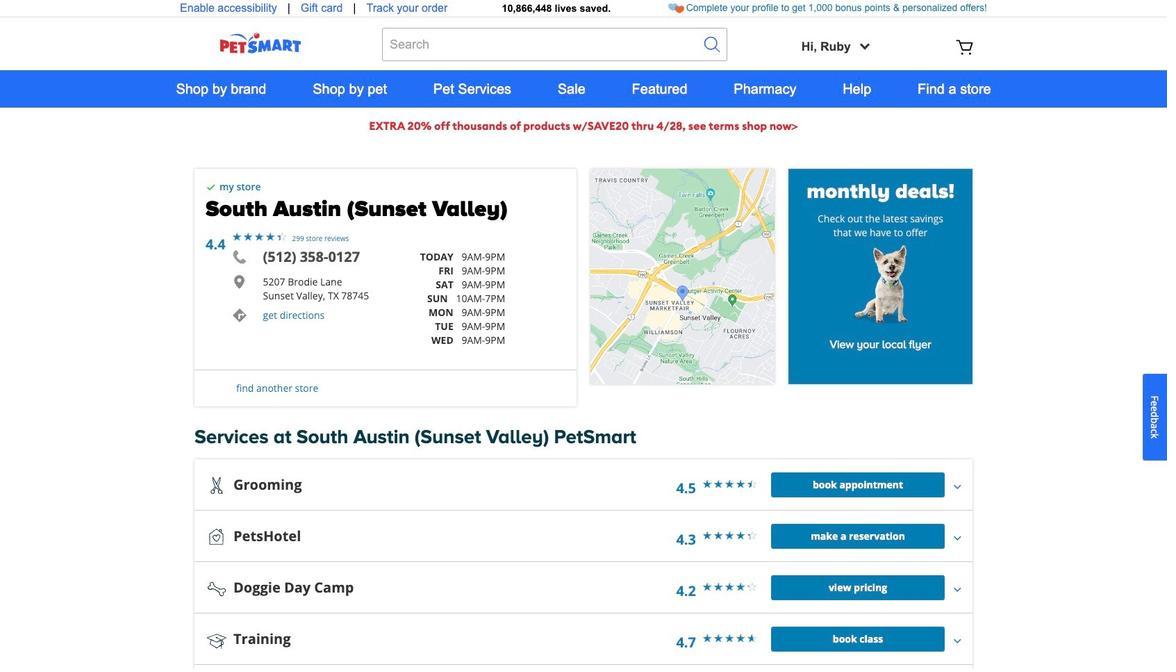 Task type: vqa. For each thing, say whether or not it's contained in the screenshot.
Yes · 11
no



Task type: describe. For each thing, give the bounding box(es) containing it.
triangle 1 e image
[[954, 665, 962, 669]]

petsmart image
[[195, 33, 327, 54]]

1 tab from the top
[[195, 460, 973, 510]]

3 tab from the top
[[195, 562, 973, 613]]

4 tab from the top
[[195, 614, 973, 665]]

2 tab from the top
[[195, 511, 973, 562]]



Task type: locate. For each thing, give the bounding box(es) containing it.
None field
[[382, 28, 728, 61]]

search search field
[[382, 28, 728, 61]]

monthly deals, view your local flyer image
[[839, 243, 923, 327]]

google map image
[[591, 169, 775, 435]]

tab list
[[195, 460, 973, 669]]

search image
[[703, 35, 722, 54]]

tab
[[195, 460, 973, 510], [195, 511, 973, 562], [195, 562, 973, 613], [195, 614, 973, 665]]

None search field
[[382, 28, 728, 61]]



